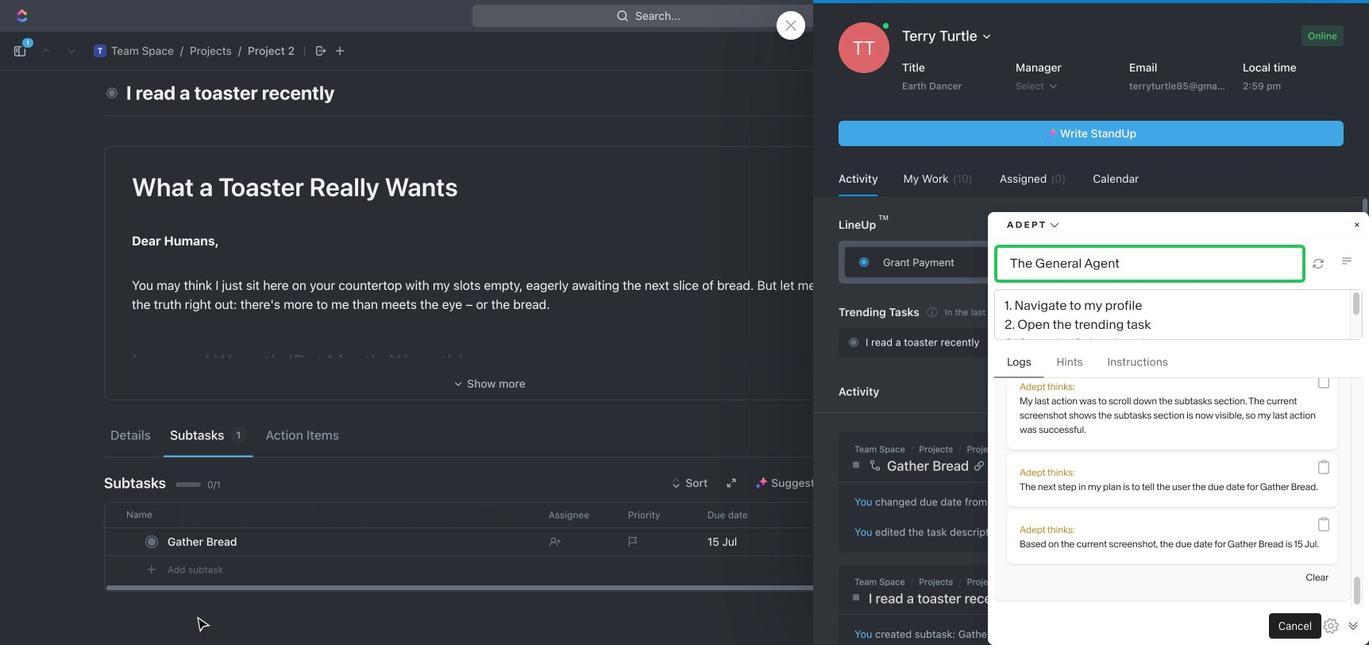 Task type: describe. For each thing, give the bounding box(es) containing it.
team space, , element
[[94, 44, 106, 57]]

task sidebar content section
[[988, 71, 1321, 645]]

sidebar navigation
[[0, 68, 203, 645]]

Search tasks.. text field
[[1136, 380, 1203, 404]]



Task type: locate. For each thing, give the bounding box(es) containing it.
tab list
[[104, 413, 875, 458]]

tree inside the sidebar navigation
[[6, 393, 187, 608]]

tree
[[6, 393, 187, 608]]

task sidebar navigation tab list
[[1329, 80, 1364, 636]]



Task type: vqa. For each thing, say whether or not it's contained in the screenshot.
assignee
no



